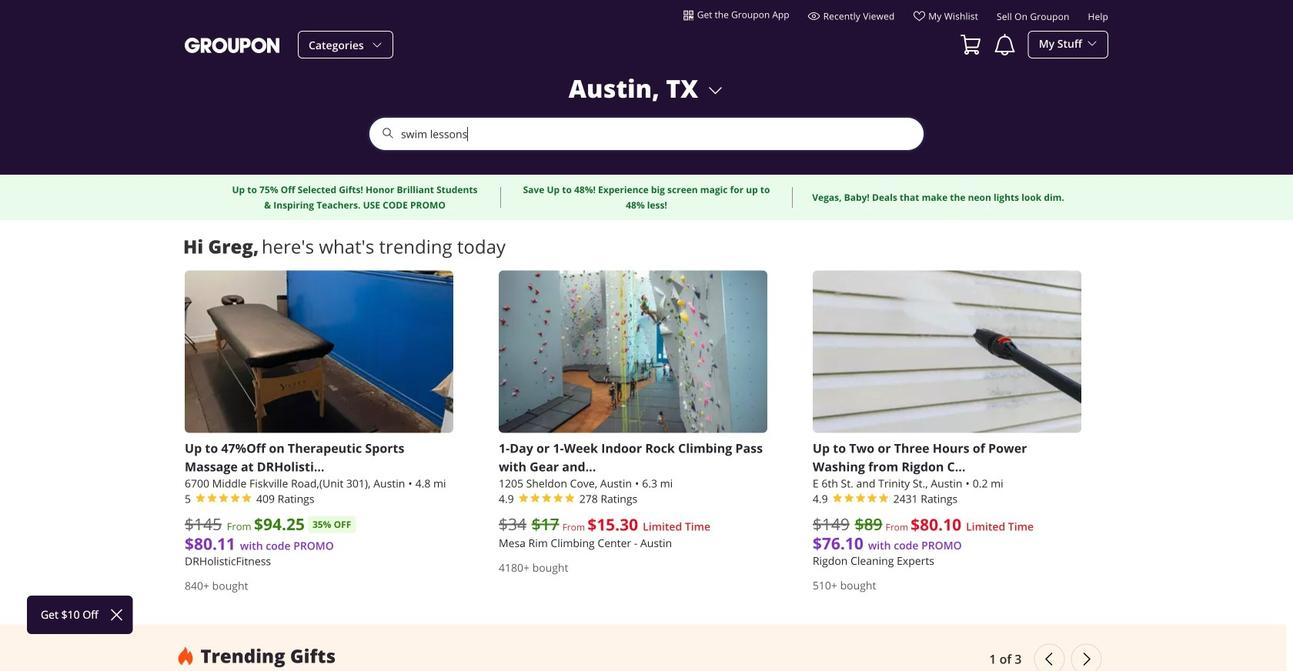 Task type: locate. For each thing, give the bounding box(es) containing it.
notifications inbox image
[[993, 32, 1018, 57]]

groupon image
[[185, 37, 280, 54]]

Search Groupon search field
[[370, 75, 924, 175]]



Task type: vqa. For each thing, say whether or not it's contained in the screenshot.
Search Groupon search box
yes



Task type: describe. For each thing, give the bounding box(es) containing it.
Search Groupon search field
[[370, 118, 924, 150]]



